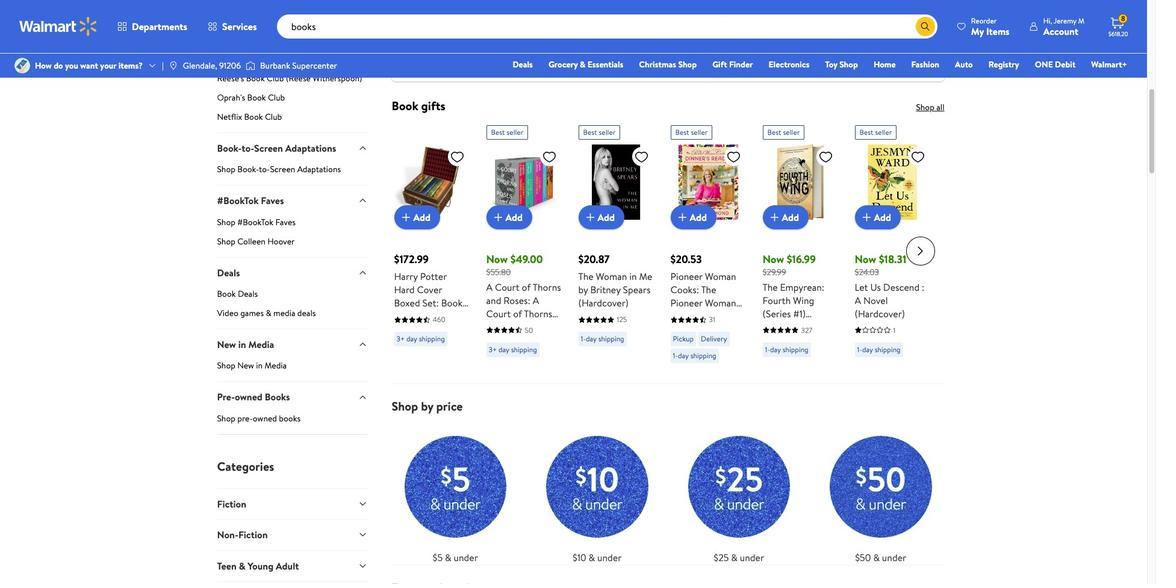 Task type: locate. For each thing, give the bounding box(es) containing it.
add up $18.31
[[875, 211, 892, 224]]

0 vertical spatial to-
[[242, 141, 254, 155]]

woman for $20.87
[[596, 270, 628, 283]]

seller up the woman in me by britney spears (hardcover) image
[[599, 127, 616, 138]]

0 horizontal spatial to-
[[242, 141, 254, 155]]

owned up pre-
[[235, 391, 263, 404]]

product group containing $20.87
[[579, 121, 654, 379]]

in left the me
[[630, 270, 637, 283]]

$5
[[433, 552, 443, 565]]

under
[[454, 552, 478, 565], [598, 552, 622, 565], [740, 552, 765, 565], [883, 552, 907, 565]]

pioneer down $20.53
[[671, 270, 703, 283]]

cooks:
[[671, 283, 700, 297]]

adult
[[276, 559, 299, 573]]

3 seller from the left
[[691, 127, 708, 138]]

club for reese's book club (reese witherspoon)
[[267, 72, 284, 84]]

and left roses:
[[487, 294, 502, 307]]

now inside now $16.99 $29.99 the empyrean: fourth wing (series #1) (hardcover)
[[763, 252, 785, 267]]

& for $5 & under
[[445, 552, 452, 565]]

media
[[248, 338, 274, 351], [265, 360, 287, 372]]

shop up #booktok faves
[[217, 163, 236, 175]]

 image
[[14, 58, 30, 74], [246, 60, 255, 72], [169, 61, 178, 70]]

(hardcover) inside $20.87 the woman in me by britney spears (hardcover)
[[579, 297, 629, 310]]

3 add to cart image from the left
[[676, 211, 690, 225]]

add to favorites list, harry potter hard cover boxed set: books #1-7 image
[[450, 150, 465, 165]]

club
[[271, 53, 288, 65], [267, 72, 284, 84], [268, 91, 285, 104], [265, 111, 282, 123]]

(hardcover) inside now $18.31 $24.03 let us descend : a novel (hardcover)
[[855, 307, 906, 320]]

seller up a court of thorns and roses: a court of thorns and roses paperback box set (5 books) (paperback) image
[[507, 127, 524, 138]]

4 under from the left
[[883, 552, 907, 565]]

adaptations
[[285, 141, 336, 155], [297, 163, 341, 175]]

shipping right (5
[[511, 345, 537, 355]]

add for the
[[598, 211, 615, 224]]

0 vertical spatial thorns
[[533, 281, 561, 294]]

&
[[580, 58, 586, 70], [266, 307, 272, 319], [445, 552, 452, 565], [589, 552, 595, 565], [732, 552, 738, 565], [874, 552, 880, 565], [239, 559, 246, 573]]

$10 & under link
[[534, 424, 661, 565]]

1 add from the left
[[414, 211, 431, 224]]

2 horizontal spatial now
[[855, 252, 877, 267]]

2 seller from the left
[[599, 127, 616, 138]]

best seller
[[491, 127, 524, 138], [584, 127, 616, 138], [676, 127, 708, 138], [768, 127, 800, 138], [860, 127, 893, 138]]

1- for $16.99
[[765, 345, 771, 355]]

3 add button from the left
[[579, 206, 625, 230]]

screen up shop book-to-screen adaptations
[[254, 141, 283, 155]]

0 vertical spatial book-
[[217, 141, 242, 155]]

460
[[433, 315, 446, 325]]

add to cart image for now $16.99
[[768, 211, 782, 225]]

book up walmart book club on the top
[[249, 31, 271, 44]]

shop new in media link
[[217, 360, 368, 382]]

woman for $20.53
[[705, 270, 737, 283]]

0 vertical spatial court
[[495, 281, 520, 294]]

2 add from the left
[[506, 211, 523, 224]]

product group containing $172.99
[[394, 121, 470, 379]]

1-day shipping down 327
[[765, 345, 809, 355]]

3+
[[397, 334, 405, 344], [489, 345, 497, 355]]

1 horizontal spatial in
[[256, 360, 263, 372]]

2 horizontal spatial a
[[855, 294, 862, 307]]

best seller for pioneer
[[676, 127, 708, 138]]

add to cart image
[[491, 211, 506, 225], [768, 211, 782, 225]]

in inside the shop new in media link
[[256, 360, 263, 372]]

1 vertical spatial #booktok
[[238, 216, 274, 228]]

(5
[[503, 347, 511, 360]]

a
[[487, 281, 493, 294], [533, 294, 539, 307], [855, 294, 862, 307]]

4 add to cart image from the left
[[860, 211, 875, 225]]

best seller up the empyrean: fourth wing (series #1) (hardcover) image
[[768, 127, 800, 138]]

3 now from the left
[[855, 252, 877, 267]]

by left britney
[[579, 283, 588, 297]]

new
[[217, 338, 236, 351], [238, 360, 254, 372]]

club for oprah's book club
[[268, 91, 285, 104]]

add up $16.99
[[782, 211, 800, 224]]

best up pioneer woman cooks: the pioneer woman cooks--dinner's ready! (hardcover) image
[[676, 127, 690, 138]]

2 under from the left
[[598, 552, 622, 565]]

club for netflix book club
[[265, 111, 282, 123]]

4 product group from the left
[[671, 121, 746, 379]]

2 horizontal spatial  image
[[246, 60, 255, 72]]

new down 'new in media'
[[238, 360, 254, 372]]

woman
[[596, 270, 628, 283], [705, 270, 737, 283], [705, 297, 737, 310]]

2 and from the top
[[487, 320, 502, 334]]

add to cart image for now $49.00
[[491, 211, 506, 225]]

best up a court of thorns and roses: a court of thorns and roses paperback box set (5 books) (paperback) image
[[491, 127, 505, 138]]

all
[[937, 101, 945, 114]]

2 best seller from the left
[[584, 127, 616, 138]]

add button up $18.31
[[855, 206, 901, 230]]

1 vertical spatial to-
[[259, 163, 270, 175]]

 image right '|'
[[169, 61, 178, 70]]

1 product group from the left
[[394, 121, 470, 379]]

fiction up "teen & young adult" at the bottom left of the page
[[239, 529, 268, 542]]

|
[[162, 60, 164, 72]]

3+ left (5
[[489, 345, 497, 355]]

add for $18.31
[[875, 211, 892, 224]]

woman up the 31
[[705, 297, 737, 310]]

2 add to cart image from the left
[[768, 211, 782, 225]]

add for $16.99
[[782, 211, 800, 224]]

a down the $55.80
[[487, 281, 493, 294]]

1 vertical spatial court
[[487, 307, 511, 320]]

0 vertical spatial faves
[[261, 194, 284, 207]]

now for now $18.31
[[855, 252, 877, 267]]

home link
[[869, 58, 902, 71]]

list containing $5 & under
[[385, 414, 952, 565]]

3+ day shipping down 7
[[397, 334, 445, 344]]

& right '$50'
[[874, 552, 880, 565]]

toy shop
[[826, 58, 859, 70]]

faves inside dropdown button
[[261, 194, 284, 207]]

3 product group from the left
[[579, 121, 654, 379]]

1-day shipping
[[581, 334, 625, 344], [765, 345, 809, 355], [858, 345, 901, 355], [673, 351, 717, 361]]

1 vertical spatial book-
[[238, 163, 259, 175]]

4 add from the left
[[690, 211, 707, 224]]

thorns right roses:
[[533, 281, 561, 294]]

book-
[[217, 141, 242, 155], [238, 163, 259, 175]]

walmart image
[[19, 17, 98, 36]]

1 vertical spatial and
[[487, 320, 502, 334]]

best up walmart
[[217, 31, 236, 44]]

search icon image
[[921, 22, 931, 31]]

best inside dropdown button
[[217, 31, 236, 44]]

best up let us descend : a novel (hardcover) image
[[860, 127, 874, 138]]

harry potter hard cover boxed set: books #1-7 image
[[394, 145, 470, 220]]

4 best seller from the left
[[768, 127, 800, 138]]

owned inside dropdown button
[[235, 391, 263, 404]]

a right roses:
[[533, 294, 539, 307]]

1 vertical spatial pioneer
[[671, 297, 703, 310]]

$172.99
[[394, 252, 429, 267]]

teen & young adult button
[[217, 550, 368, 581]]

oprah's book club
[[217, 91, 285, 104]]

netflix
[[217, 111, 242, 123]]

harry
[[394, 270, 418, 283]]

books inside $172.99 harry potter hard cover boxed set: books #1-7
[[441, 297, 467, 310]]

day down britney
[[586, 334, 597, 344]]

media up pre-owned books dropdown button
[[265, 360, 287, 372]]

2 horizontal spatial the
[[763, 281, 778, 294]]

6 product group from the left
[[855, 121, 931, 379]]

0 vertical spatial new
[[217, 338, 236, 351]]

oprah's
[[217, 91, 245, 104]]

seller up the empyrean: fourth wing (series #1) (hardcover) image
[[784, 127, 800, 138]]

day for $16.99
[[771, 345, 781, 355]]

1 add button from the left
[[394, 206, 440, 230]]

court down the $55.80
[[495, 281, 520, 294]]

:
[[922, 281, 925, 294]]

pioneer woman cooks: the pioneer woman cooks--dinner's ready! (hardcover) image
[[671, 145, 746, 220]]

1-day shipping down 1 on the bottom right of page
[[858, 345, 901, 355]]

screen
[[254, 141, 283, 155], [270, 163, 295, 175]]

& inside dropdown button
[[239, 559, 246, 573]]

1 vertical spatial books
[[265, 391, 290, 404]]

#booktok
[[217, 194, 259, 207], [238, 216, 274, 228]]

add button up $20.87
[[579, 206, 625, 230]]

 image left how
[[14, 58, 30, 74]]

potter
[[420, 270, 447, 283]]

0 horizontal spatial in
[[238, 338, 246, 351]]

book-to-screen adaptations
[[217, 141, 336, 155]]

supercenter
[[292, 60, 337, 72]]

add to cart image
[[399, 211, 414, 225], [584, 211, 598, 225], [676, 211, 690, 225], [860, 211, 875, 225]]

now inside now $18.31 $24.03 let us descend : a novel (hardcover)
[[855, 252, 877, 267]]

$25 & under
[[714, 552, 765, 565]]

hi,
[[1044, 15, 1053, 26]]

(reese
[[286, 72, 311, 84]]

best for the
[[584, 127, 597, 138]]

shop down 'new in media'
[[217, 360, 236, 372]]

pioneer
[[671, 270, 703, 283], [671, 297, 703, 310]]

roses:
[[504, 294, 531, 307]]

0 vertical spatial #booktok
[[217, 194, 259, 207]]

0 vertical spatial media
[[248, 338, 274, 351]]

thorns
[[533, 281, 561, 294], [524, 307, 553, 320]]

& right pause image
[[580, 58, 586, 70]]

0 vertical spatial in
[[630, 270, 637, 283]]

best of book clubs
[[217, 31, 297, 44]]

1 vertical spatial in
[[238, 338, 246, 351]]

0 vertical spatial of
[[238, 31, 247, 44]]

new down video
[[217, 338, 236, 351]]

book inside 'netflix book club' link
[[244, 111, 263, 123]]

the down the $29.99 at top right
[[763, 281, 778, 294]]

1 now from the left
[[487, 252, 508, 267]]

shop left pre-
[[217, 413, 236, 425]]

1 seller from the left
[[507, 127, 524, 138]]

witherspoon)
[[313, 72, 362, 84]]

& for $25 & under
[[732, 552, 738, 565]]

cover
[[417, 283, 442, 297]]

woman down $20.87
[[596, 270, 628, 283]]

book gifts
[[392, 98, 446, 114]]

add button for $16.99
[[763, 206, 809, 230]]

the down $20.87
[[579, 270, 594, 283]]

3 add from the left
[[598, 211, 615, 224]]

4 seller from the left
[[784, 127, 800, 138]]

fashion
[[912, 58, 940, 70]]

best
[[217, 31, 236, 44], [491, 127, 505, 138], [584, 127, 597, 138], [676, 127, 690, 138], [768, 127, 782, 138], [860, 127, 874, 138]]

$25 & under link
[[676, 424, 803, 565]]

add to cart image up the $29.99 at top right
[[768, 211, 782, 225]]

1 horizontal spatial books
[[441, 297, 467, 310]]

1 best seller from the left
[[491, 127, 524, 138]]

2 horizontal spatial in
[[630, 270, 637, 283]]

best seller for $18.31
[[860, 127, 893, 138]]

0 horizontal spatial the
[[579, 270, 594, 283]]

owned down pre-owned books
[[253, 413, 277, 425]]

dinner's
[[704, 310, 738, 323]]

1 add to cart image from the left
[[491, 211, 506, 225]]

1 vertical spatial by
[[421, 398, 434, 414]]

media up shop new in media
[[248, 338, 274, 351]]

 image for how do you want your items?
[[14, 58, 30, 74]]

club down oprah's book club link
[[265, 111, 282, 123]]

registry
[[989, 58, 1020, 70]]

now inside now $49.00 $55.80 a court of thorns and roses: a court of thorns and roses paperback box set (5 books) (paperback)
[[487, 252, 508, 267]]

club up reese's book club (reese witherspoon)
[[271, 53, 288, 65]]

shipping down delivery
[[691, 351, 717, 361]]

deals inside dropdown button
[[217, 266, 240, 279]]

now left $49.00 on the top left of page
[[487, 252, 508, 267]]

1 horizontal spatial 3+
[[489, 345, 497, 355]]

4 add button from the left
[[671, 206, 717, 230]]

6 add from the left
[[875, 211, 892, 224]]

3 under from the left
[[740, 552, 765, 565]]

seller for $18.31
[[876, 127, 893, 138]]

cooks-
[[671, 310, 701, 323]]

shipping down 1 on the bottom right of page
[[875, 345, 901, 355]]

1 horizontal spatial the
[[702, 283, 717, 297]]

0 vertical spatial pioneer
[[671, 270, 703, 283]]

product group
[[394, 121, 470, 379], [487, 121, 562, 379], [579, 121, 654, 379], [671, 121, 746, 379], [763, 121, 838, 379], [855, 121, 931, 379]]

3+ day shipping up (paperback)
[[489, 345, 537, 355]]

in up shop new in media
[[238, 338, 246, 351]]

add to cart image for now
[[860, 211, 875, 225]]

Search search field
[[277, 14, 938, 39]]

0 vertical spatial fiction
[[217, 498, 247, 511]]

1 vertical spatial deals
[[217, 266, 240, 279]]

by left price
[[421, 398, 434, 414]]

& right $25
[[732, 552, 738, 565]]

 image right 91206
[[246, 60, 255, 72]]

shop #booktok faves link
[[217, 216, 368, 233]]

0 vertical spatial screen
[[254, 141, 283, 155]]

(hardcover) up 125
[[579, 297, 629, 310]]

add to favorites list, pioneer woman cooks: the pioneer woman cooks--dinner's ready! (hardcover) image
[[727, 150, 741, 165]]

a court of thorns and roses: a court of thorns and roses paperback box set (5 books) (paperback) image
[[487, 145, 562, 220]]

deals
[[513, 58, 533, 70], [217, 266, 240, 279], [238, 288, 258, 300]]

1 horizontal spatial now
[[763, 252, 785, 267]]

under right $25
[[740, 552, 765, 565]]

shop colleen hoover
[[217, 235, 295, 247]]

5 best seller from the left
[[860, 127, 893, 138]]

under for $5 & under
[[454, 552, 478, 565]]

games
[[241, 307, 264, 319]]

seller for pioneer
[[691, 127, 708, 138]]

2 vertical spatial in
[[256, 360, 263, 372]]

1 horizontal spatial  image
[[169, 61, 178, 70]]

5 add button from the left
[[763, 206, 809, 230]]

seller up let us descend : a novel (hardcover) image
[[876, 127, 893, 138]]

now left $16.99
[[763, 252, 785, 267]]

best seller up the woman in me by britney spears (hardcover) image
[[584, 127, 616, 138]]

add button up $49.00 on the top left of page
[[487, 206, 533, 230]]

club down burbank at the top left
[[267, 72, 284, 84]]

books inside dropdown button
[[265, 391, 290, 404]]

(hardcover) inside $20.53 pioneer woman cooks: the pioneer woman cooks--dinner's ready! (hardcover)
[[671, 336, 721, 350]]

1 under from the left
[[454, 552, 478, 565]]

club down reese's book club (reese witherspoon) link
[[268, 91, 285, 104]]

$50
[[856, 552, 872, 565]]

1 horizontal spatial by
[[579, 283, 588, 297]]

court up paperback
[[487, 307, 511, 320]]

1-
[[581, 334, 586, 344], [765, 345, 771, 355], [858, 345, 863, 355], [673, 351, 678, 361]]

3 best seller from the left
[[676, 127, 708, 138]]

0 horizontal spatial new
[[217, 338, 236, 351]]

0 vertical spatial owned
[[235, 391, 263, 404]]

deals button
[[217, 257, 368, 288]]

1 add to cart image from the left
[[399, 211, 414, 225]]

(hardcover) up 1 on the bottom right of page
[[855, 307, 906, 320]]

(hardcover) down fourth
[[763, 320, 813, 334]]

best seller for $49.00
[[491, 127, 524, 138]]

add to cart image up the $55.80
[[491, 211, 506, 225]]

shop for shop all
[[917, 101, 935, 114]]

$25
[[714, 552, 729, 565]]

& for grocery & essentials
[[580, 58, 586, 70]]

add to cart image up $20.53
[[676, 211, 690, 225]]

one debit link
[[1030, 58, 1082, 71]]

and left "roses" at the left of page
[[487, 320, 502, 334]]

reorder my items
[[972, 15, 1010, 38]]

in inside $20.87 the woman in me by britney spears (hardcover)
[[630, 270, 637, 283]]

0 horizontal spatial now
[[487, 252, 508, 267]]

0 vertical spatial and
[[487, 294, 502, 307]]

fiction up non-
[[217, 498, 247, 511]]

home
[[874, 58, 896, 70]]

colleen
[[238, 235, 266, 247]]

book- up #booktok faves
[[238, 163, 259, 175]]

1 vertical spatial of
[[522, 281, 531, 294]]

add button for pioneer
[[671, 206, 717, 230]]

8 $618.20
[[1109, 13, 1129, 38]]

book down oprah's book club
[[244, 111, 263, 123]]

books up 460
[[441, 297, 467, 310]]

by
[[579, 283, 588, 297], [421, 398, 434, 414]]

5 seller from the left
[[876, 127, 893, 138]]

pioneer up ready!
[[671, 297, 703, 310]]

teen & young adult
[[217, 559, 299, 573]]

3+ down #1-
[[397, 334, 405, 344]]

1-day shipping for $16.99
[[765, 345, 809, 355]]

registry link
[[984, 58, 1025, 71]]

book up netflix book club
[[247, 91, 266, 104]]

book deals link
[[217, 288, 368, 305]]

0 horizontal spatial books
[[265, 391, 290, 404]]

add up $49.00 on the top left of page
[[506, 211, 523, 224]]

2 now from the left
[[763, 252, 785, 267]]

5 product group from the left
[[763, 121, 838, 379]]

under for $25 & under
[[740, 552, 765, 565]]

0 horizontal spatial  image
[[14, 58, 30, 74]]

add to favorites list, the empyrean: fourth wing (series #1) (hardcover) image
[[819, 150, 834, 165]]

faves up hoover on the left top of the page
[[276, 216, 296, 228]]

the inside $20.87 the woman in me by britney spears (hardcover)
[[579, 270, 594, 283]]

0 vertical spatial adaptations
[[285, 141, 336, 155]]

add button
[[394, 206, 440, 230], [487, 206, 533, 230], [579, 206, 625, 230], [671, 206, 717, 230], [763, 206, 809, 230], [855, 206, 901, 230]]

of inside dropdown button
[[238, 31, 247, 44]]

the woman in me by britney spears (hardcover) image
[[579, 145, 654, 220]]

a left "novel"
[[855, 294, 862, 307]]

of up walmart book club on the top
[[238, 31, 247, 44]]

seller for $49.00
[[507, 127, 524, 138]]

shipping for the
[[599, 334, 625, 344]]

2 pioneer from the top
[[671, 297, 703, 310]]

woman right cooks:
[[705, 270, 737, 283]]

shop right toy
[[840, 58, 859, 70]]

book inside reese's book club (reese witherspoon) link
[[246, 72, 265, 84]]

best up the woman in me by britney spears (hardcover) image
[[584, 127, 597, 138]]

services button
[[198, 12, 267, 41]]

best for $16.99
[[768, 127, 782, 138]]

best seller for $16.99
[[768, 127, 800, 138]]

1 and from the top
[[487, 294, 502, 307]]

add up $20.87
[[598, 211, 615, 224]]

want
[[80, 60, 98, 72]]

2 product group from the left
[[487, 121, 562, 379]]

1 horizontal spatial 3+ day shipping
[[489, 345, 537, 355]]

book inside 'book deals' link
[[217, 288, 236, 300]]

best seller up pioneer woman cooks: the pioneer woman cooks--dinner's ready! (hardcover) image
[[676, 127, 708, 138]]

0 vertical spatial deals
[[513, 58, 533, 70]]

5 add from the left
[[782, 211, 800, 224]]

day down pickup
[[678, 351, 689, 361]]

owned
[[235, 391, 263, 404], [253, 413, 277, 425]]

day down (series
[[771, 345, 781, 355]]

1- for the
[[581, 334, 586, 344]]

deals left 'grocery'
[[513, 58, 533, 70]]

0 vertical spatial by
[[579, 283, 588, 297]]

shipping for $18.31
[[875, 345, 901, 355]]

book- down netflix
[[217, 141, 242, 155]]

& right $5
[[445, 552, 452, 565]]

add to cart image up the "$24.03"
[[860, 211, 875, 225]]

0 horizontal spatial by
[[421, 398, 434, 414]]

0 vertical spatial books
[[441, 297, 467, 310]]

product group containing $20.53
[[671, 121, 746, 379]]

book up video
[[217, 288, 236, 300]]

1 horizontal spatial new
[[238, 360, 254, 372]]

2 vertical spatial of
[[513, 307, 522, 320]]

list
[[385, 414, 952, 565]]

6 add button from the left
[[855, 206, 901, 230]]

adaptations up #booktok faves dropdown button
[[297, 163, 341, 175]]

1 horizontal spatial add to cart image
[[768, 211, 782, 225]]

woman inside $20.87 the woman in me by britney spears (hardcover)
[[596, 270, 628, 283]]

$55.80
[[487, 267, 511, 279]]

book deals
[[217, 288, 258, 300]]

add to favorites list, the woman in me by britney spears (hardcover) image
[[635, 150, 649, 165]]

2 add button from the left
[[487, 206, 533, 230]]

2 add to cart image from the left
[[584, 211, 598, 225]]

the right cooks:
[[702, 283, 717, 297]]

books up books
[[265, 391, 290, 404]]

add to cart image up $20.87
[[584, 211, 598, 225]]

0 horizontal spatial add to cart image
[[491, 211, 506, 225]]



Task type: vqa. For each thing, say whether or not it's contained in the screenshot.


Task type: describe. For each thing, give the bounding box(es) containing it.
now for now $49.00
[[487, 252, 508, 267]]

shop inside 'link'
[[840, 58, 859, 70]]

0 horizontal spatial 3+
[[397, 334, 405, 344]]

paperback
[[487, 334, 530, 347]]

shop pre-owned books link
[[217, 413, 368, 434]]

125
[[617, 315, 627, 325]]

shipping down 460
[[419, 334, 445, 344]]

descend
[[884, 281, 920, 294]]

the inside now $16.99 $29.99 the empyrean: fourth wing (series #1) (hardcover)
[[763, 281, 778, 294]]

add button for $49.00
[[487, 206, 533, 230]]

new in media
[[217, 338, 274, 351]]

add to cart image for $20.87
[[584, 211, 598, 225]]

best of book clubs button
[[217, 22, 368, 53]]

Walmart Site-Wide search field
[[277, 14, 938, 39]]

deals inside 'link'
[[513, 58, 533, 70]]

book inside oprah's book club link
[[247, 91, 266, 104]]

book left gifts
[[392, 98, 419, 114]]

shop new in media
[[217, 360, 287, 372]]

adaptations inside dropdown button
[[285, 141, 336, 155]]

#booktok faves
[[217, 194, 284, 207]]

boxed
[[394, 297, 420, 310]]

day for the
[[586, 334, 597, 344]]

1 horizontal spatial to-
[[259, 163, 270, 175]]

seller for $16.99
[[784, 127, 800, 138]]

reese's book club (reese witherspoon)
[[217, 72, 362, 84]]

one debit
[[1036, 58, 1076, 70]]

& for $10 & under
[[589, 552, 595, 565]]

shop for shop by price
[[392, 398, 418, 414]]

book inside the walmart book club link
[[250, 53, 269, 65]]

(hardcover) inside now $16.99 $29.99 the empyrean: fourth wing (series #1) (hardcover)
[[763, 320, 813, 334]]

book- inside dropdown button
[[217, 141, 242, 155]]

add to cart image for $20.53
[[676, 211, 690, 225]]

add button for the
[[579, 206, 625, 230]]

gift finder link
[[707, 58, 759, 71]]

britney
[[591, 283, 621, 297]]

netflix book club
[[217, 111, 282, 123]]

2 vertical spatial deals
[[238, 288, 258, 300]]

seller for the
[[599, 127, 616, 138]]

add for $49.00
[[506, 211, 523, 224]]

my
[[972, 24, 985, 38]]

& left media
[[266, 307, 272, 319]]

shop for shop book-to-screen adaptations
[[217, 163, 236, 175]]

hoover
[[268, 235, 295, 247]]

& for $50 & under
[[874, 552, 880, 565]]

$16.99
[[787, 252, 816, 267]]

next slide for product carousel list image
[[906, 237, 935, 266]]

non-fiction
[[217, 529, 268, 542]]

product group containing now $18.31
[[855, 121, 931, 379]]

christmas
[[639, 58, 677, 70]]

let
[[855, 281, 869, 294]]

$24.03
[[855, 267, 880, 279]]

fiction button
[[217, 489, 368, 519]]

walmart
[[217, 53, 248, 65]]

 image for glendale, 91206
[[169, 61, 178, 70]]

#booktok inside dropdown button
[[217, 194, 259, 207]]

video games & media deals link
[[217, 307, 368, 329]]

best for $49.00
[[491, 127, 505, 138]]

1- for $18.31
[[858, 345, 863, 355]]

electronics
[[769, 58, 810, 70]]

#1-
[[394, 310, 407, 323]]

under for $50 & under
[[883, 552, 907, 565]]

1-day shipping for the
[[581, 334, 625, 344]]

walmart+
[[1092, 58, 1128, 70]]

best for $18.31
[[860, 127, 874, 138]]

shop colleen hoover link
[[217, 235, 368, 257]]

1 vertical spatial owned
[[253, 413, 277, 425]]

shop #booktok faves
[[217, 216, 296, 228]]

gift finder
[[713, 58, 753, 70]]

$49.00
[[511, 252, 543, 267]]

day down 7
[[407, 334, 417, 344]]

empyrean:
[[781, 281, 825, 294]]

1-day shipping for $18.31
[[858, 345, 901, 355]]

327
[[802, 325, 813, 336]]

1 vertical spatial adaptations
[[297, 163, 341, 175]]

#booktok faves button
[[217, 185, 368, 216]]

shop for shop #booktok faves
[[217, 216, 236, 228]]

product group containing now $49.00
[[487, 121, 562, 379]]

$20.53
[[671, 252, 702, 267]]

books)
[[514, 347, 541, 360]]

1 vertical spatial faves
[[276, 216, 296, 228]]

the empyrean: fourth wing (series #1) (hardcover) image
[[763, 145, 838, 220]]

auto link
[[950, 58, 979, 71]]

services
[[222, 20, 257, 33]]

add to favorites list, let us descend : a novel (hardcover) image
[[911, 150, 926, 165]]

pre-owned books button
[[217, 382, 368, 413]]

box
[[532, 334, 548, 347]]

you
[[65, 60, 78, 72]]

1 vertical spatial screen
[[270, 163, 295, 175]]

us
[[871, 281, 881, 294]]

departments button
[[107, 12, 198, 41]]

oprah's book club link
[[217, 91, 368, 108]]

carousel controls navigation
[[565, 60, 772, 74]]

account
[[1044, 24, 1079, 38]]

auto
[[956, 58, 973, 70]]

categories
[[217, 458, 274, 475]]

electronics link
[[764, 58, 815, 71]]

club for walmart book club
[[271, 53, 288, 65]]

1 vertical spatial fiction
[[239, 529, 268, 542]]

pre-
[[238, 413, 253, 425]]

1-day shipping down pickup
[[673, 351, 717, 361]]

1 vertical spatial new
[[238, 360, 254, 372]]

new inside 'dropdown button'
[[217, 338, 236, 351]]

glendale,
[[183, 60, 217, 72]]

walmart book club link
[[217, 53, 368, 70]]

finder
[[730, 58, 753, 70]]

ready!
[[671, 323, 699, 336]]

91206
[[219, 60, 241, 72]]

best seller for the
[[584, 127, 616, 138]]

1 pioneer from the top
[[671, 270, 703, 283]]

(series
[[763, 307, 791, 320]]

non-fiction button
[[217, 519, 368, 550]]

gift
[[713, 58, 728, 70]]

shop for shop colleen hoover
[[217, 235, 236, 247]]

burbank
[[260, 60, 290, 72]]

under for $10 & under
[[598, 552, 622, 565]]

young
[[248, 559, 274, 573]]

grocery & essentials
[[549, 58, 624, 70]]

in inside new in media 'dropdown button'
[[238, 338, 246, 351]]

31
[[709, 315, 716, 325]]

1 horizontal spatial a
[[533, 294, 539, 307]]

shop for shop pre-owned books
[[217, 413, 236, 425]]

0 horizontal spatial 3+ day shipping
[[397, 334, 445, 344]]

$20.87
[[579, 252, 610, 267]]

day for $18.31
[[863, 345, 874, 355]]

product group containing now $16.99
[[763, 121, 838, 379]]

items
[[987, 24, 1010, 38]]

grocery & essentials link
[[543, 58, 629, 71]]

day for $49.00
[[499, 345, 510, 355]]

shipping for $49.00
[[511, 345, 537, 355]]

fourth
[[763, 294, 791, 307]]

screen inside dropdown button
[[254, 141, 283, 155]]

add for pioneer
[[690, 211, 707, 224]]

roses
[[504, 320, 528, 334]]

1 vertical spatial thorns
[[524, 307, 553, 320]]

$18.31
[[879, 252, 907, 267]]

me
[[640, 270, 653, 283]]

debit
[[1056, 58, 1076, 70]]

-
[[701, 310, 704, 323]]

book inside 'best of book clubs' dropdown button
[[249, 31, 271, 44]]

now for now $16.99
[[763, 252, 785, 267]]

media
[[274, 307, 296, 319]]

add button for $18.31
[[855, 206, 901, 230]]

8
[[1122, 13, 1126, 24]]

pause image
[[575, 64, 579, 70]]

shop for shop new in media
[[217, 360, 236, 372]]

shop all
[[917, 101, 945, 114]]

0 horizontal spatial a
[[487, 281, 493, 294]]

shipping for $16.99
[[783, 345, 809, 355]]

pickup
[[673, 334, 694, 344]]

to- inside dropdown button
[[242, 141, 254, 155]]

add to favorites list, a court of thorns and roses: a court of thorns and roses paperback box set (5 books) (paperback) image
[[543, 150, 557, 165]]

wing
[[794, 294, 815, 307]]

shop right christmas
[[679, 58, 697, 70]]

walmart+ link
[[1087, 58, 1133, 71]]

$50 & under link
[[818, 424, 945, 565]]

by inside $20.87 the woman in me by britney spears (hardcover)
[[579, 283, 588, 297]]

gifts
[[421, 98, 446, 114]]

& for teen & young adult
[[239, 559, 246, 573]]

a inside now $18.31 $24.03 let us descend : a novel (hardcover)
[[855, 294, 862, 307]]

the inside $20.53 pioneer woman cooks: the pioneer woman cooks--dinner's ready! (hardcover)
[[702, 283, 717, 297]]

shop book-to-screen adaptations
[[217, 163, 341, 175]]

let us descend : a novel (hardcover) image
[[855, 145, 931, 220]]

reese's book club (reese witherspoon) link
[[217, 72, 368, 89]]

media inside 'dropdown button'
[[248, 338, 274, 351]]

 image for burbank supercenter
[[246, 60, 255, 72]]

1 vertical spatial media
[[265, 360, 287, 372]]

hi, jeremy m account
[[1044, 15, 1085, 38]]

reorder
[[972, 15, 997, 26]]

best for pioneer
[[676, 127, 690, 138]]

shop by price
[[392, 398, 463, 414]]

$20.53 pioneer woman cooks: the pioneer woman cooks--dinner's ready! (hardcover)
[[671, 252, 738, 350]]

shop all link
[[917, 101, 945, 114]]

hard
[[394, 283, 415, 297]]

jeremy
[[1054, 15, 1077, 26]]



